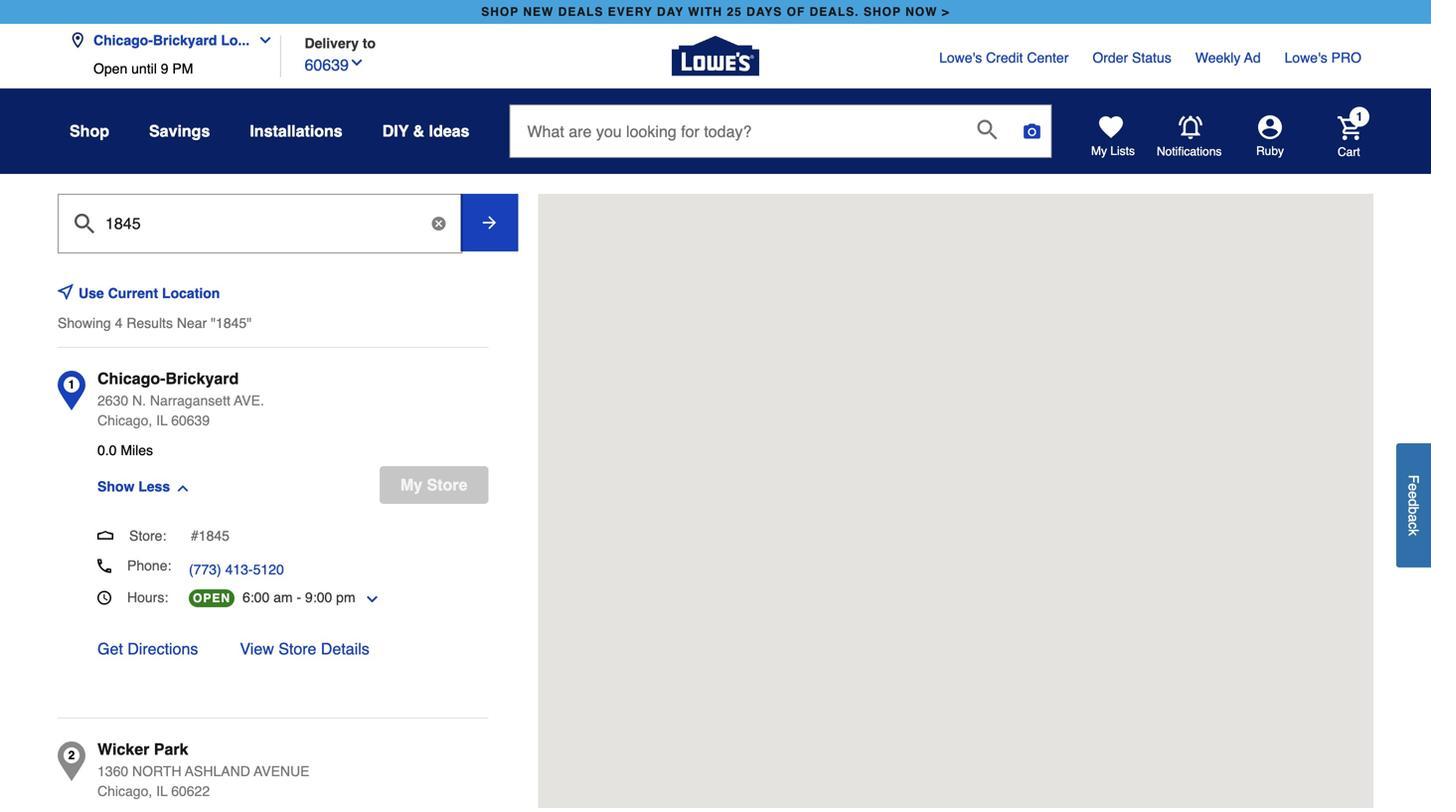 Task type: locate. For each thing, give the bounding box(es) containing it.
lowe's for lowe's credit center
[[939, 50, 982, 66]]

lowe's
[[939, 50, 982, 66], [1285, 50, 1328, 66]]

open
[[93, 61, 127, 77], [193, 591, 231, 605]]

1 e from the top
[[1406, 483, 1422, 491]]

1 horizontal spatial 60639
[[305, 56, 349, 74]]

il down north
[[156, 783, 168, 799]]

brickyard for chicago-brickyard lo...
[[153, 32, 217, 48]]

store inside my store button
[[427, 476, 468, 494]]

1 vertical spatial my
[[400, 476, 422, 494]]

2 lowe's from the left
[[1285, 50, 1328, 66]]

store for view
[[278, 640, 316, 658]]

brickyard up narragansett
[[165, 369, 239, 388]]

e
[[1406, 483, 1422, 491], [1406, 491, 1422, 499]]

1 lowe's from the left
[[939, 50, 982, 66]]

e up d
[[1406, 483, 1422, 491]]

current
[[108, 285, 158, 301]]

ave.
[[234, 393, 264, 408]]

store:
[[129, 528, 166, 544]]

(773)
[[189, 562, 221, 577]]

60639 inside "button"
[[305, 56, 349, 74]]

2 e from the top
[[1406, 491, 1422, 499]]

shop left now
[[864, 5, 901, 19]]

near
[[177, 315, 207, 331]]

0 vertical spatial chevron down image
[[250, 32, 273, 48]]

chevron down image inside 60639 "button"
[[349, 55, 365, 71]]

chicago-
[[93, 32, 153, 48], [97, 369, 165, 388]]

chicago, down 2630
[[97, 412, 152, 428]]

view store details
[[240, 640, 370, 658]]

il for brickyard
[[156, 412, 168, 428]]

0 vertical spatial store
[[427, 476, 468, 494]]

0 horizontal spatial chevron down image
[[250, 32, 273, 48]]

lowe's home improvement cart image
[[1338, 116, 1362, 140]]

0 horizontal spatial 1
[[68, 378, 75, 392]]

6:00 am - 9:00 pm
[[243, 589, 355, 605]]

1 vertical spatial open
[[193, 591, 231, 605]]

2630
[[97, 393, 128, 408]]

pro
[[1331, 50, 1362, 66]]

chicago- for chicago-brickyard lo...
[[93, 32, 153, 48]]

f e e d b a c k button
[[1396, 443, 1431, 567]]

0 horizontal spatial 60639
[[171, 412, 210, 428]]

lowe's home improvement notification center image
[[1179, 116, 1203, 139]]

1 vertical spatial brickyard
[[165, 369, 239, 388]]

60639
[[305, 56, 349, 74], [171, 412, 210, 428]]

open until 9 pm
[[93, 61, 193, 77]]

get directions link
[[97, 637, 198, 661]]

chicago-brickyard lo...
[[93, 32, 250, 48]]

my for my lists
[[1091, 144, 1107, 158]]

ad
[[1244, 50, 1261, 66]]

my for my store
[[400, 476, 422, 494]]

0.0
[[97, 442, 117, 458]]

lo...
[[221, 32, 250, 48]]

chicago-brickyard 2630 n. narragansett ave. chicago, il 60639
[[97, 369, 264, 428]]

0 horizontal spatial open
[[93, 61, 127, 77]]

location
[[162, 285, 220, 301]]

0 horizontal spatial lowe's
[[939, 50, 982, 66]]

chicago, for chicago-
[[97, 412, 152, 428]]

0 vertical spatial il
[[156, 412, 168, 428]]

am
[[273, 589, 293, 605]]

1 vertical spatial chicago-
[[97, 369, 165, 388]]

il
[[156, 412, 168, 428], [156, 783, 168, 799]]

to
[[363, 35, 376, 51]]

1 up cart
[[1356, 110, 1363, 124]]

my inside my lists link
[[1091, 144, 1107, 158]]

1 vertical spatial il
[[156, 783, 168, 799]]

shop
[[481, 5, 519, 19], [864, 5, 901, 19]]

chicago- inside chicago-brickyard 2630 n. narragansett ave. chicago, il 60639
[[97, 369, 165, 388]]

hours :
[[127, 589, 168, 605]]

"1845"
[[211, 315, 252, 331]]

open for open until 9 pm
[[93, 61, 127, 77]]

my lists
[[1091, 144, 1135, 158]]

1 vertical spatial 1
[[68, 378, 75, 392]]

less
[[138, 479, 170, 494]]

0.0 miles
[[97, 442, 153, 458]]

0 vertical spatial brickyard
[[153, 32, 217, 48]]

1 horizontal spatial store
[[427, 476, 468, 494]]

directions
[[127, 640, 198, 658]]

pm
[[172, 61, 193, 77]]

cart
[[1338, 145, 1360, 159]]

(773) 413-5120 link
[[189, 560, 284, 579]]

1 horizontal spatial my
[[1091, 144, 1107, 158]]

my
[[1091, 144, 1107, 158], [400, 476, 422, 494]]

1 vertical spatial store
[[278, 640, 316, 658]]

1 horizontal spatial lowe's
[[1285, 50, 1328, 66]]

my inside my store button
[[400, 476, 422, 494]]

lowe's left 'credit'
[[939, 50, 982, 66]]

il down narragansett
[[156, 412, 168, 428]]

0 vertical spatial chicago,
[[97, 412, 152, 428]]

k
[[1406, 529, 1422, 536]]

60639 down delivery
[[305, 56, 349, 74]]

brickyard
[[153, 32, 217, 48], [165, 369, 239, 388]]

savings
[[149, 122, 210, 140]]

0 vertical spatial open
[[93, 61, 127, 77]]

1 down showing
[[68, 378, 75, 392]]

store
[[427, 476, 468, 494], [278, 640, 316, 658]]

1 horizontal spatial chevron down image
[[349, 55, 365, 71]]

new
[[523, 5, 554, 19]]

2
[[68, 748, 75, 762]]

1 vertical spatial chicago,
[[97, 783, 152, 799]]

0 vertical spatial 1
[[1356, 110, 1363, 124]]

store for my
[[427, 476, 468, 494]]

0 horizontal spatial my
[[400, 476, 422, 494]]

2 shop from the left
[[864, 5, 901, 19]]

1 horizontal spatial open
[[193, 591, 231, 605]]

wicker park link
[[97, 737, 188, 761]]

lowe's home improvement lists image
[[1099, 115, 1123, 139]]

&
[[413, 122, 424, 140]]

use current location
[[79, 285, 220, 301]]

1 vertical spatial chevron down image
[[349, 55, 365, 71]]

avenue
[[254, 763, 310, 779]]

brickyard inside button
[[153, 32, 217, 48]]

1 il from the top
[[156, 412, 168, 428]]

60639 down narragansett
[[171, 412, 210, 428]]

chicago, down 1360
[[97, 783, 152, 799]]

open down (773)
[[193, 591, 231, 605]]

chevron down image left delivery
[[250, 32, 273, 48]]

chicago- up n.
[[97, 369, 165, 388]]

chicago,
[[97, 412, 152, 428], [97, 783, 152, 799]]

weekly
[[1195, 50, 1241, 66]]

chicago- inside button
[[93, 32, 153, 48]]

il inside "wicker park 1360 north ashland avenue chicago, il 60622"
[[156, 783, 168, 799]]

phone image
[[97, 559, 111, 573]]

il inside chicago-brickyard 2630 n. narragansett ave. chicago, il 60639
[[156, 412, 168, 428]]

open left until
[[93, 61, 127, 77]]

brickyard inside chicago-brickyard 2630 n. narragansett ave. chicago, il 60639
[[165, 369, 239, 388]]

chicago, inside "wicker park 1360 north ashland avenue chicago, il 60622"
[[97, 783, 152, 799]]

2 il from the top
[[156, 783, 168, 799]]

showing
[[58, 315, 111, 331]]

chicago- up open until 9 pm
[[93, 32, 153, 48]]

brickyard up pm
[[153, 32, 217, 48]]

0 horizontal spatial store
[[278, 640, 316, 658]]

search image
[[977, 120, 997, 139]]

with
[[688, 5, 723, 19]]

2 chicago, from the top
[[97, 783, 152, 799]]

e up b
[[1406, 491, 1422, 499]]

None search field
[[509, 104, 1052, 176]]

shop new deals every day with 25 days of deals. shop now >
[[481, 5, 950, 19]]

0 vertical spatial chicago-
[[93, 32, 153, 48]]

narragansett
[[150, 393, 230, 408]]

history image
[[97, 591, 111, 605]]

lists
[[1110, 144, 1135, 158]]

0 horizontal spatial shop
[[481, 5, 519, 19]]

lowe's for lowe's pro
[[1285, 50, 1328, 66]]

lowe's left pro on the right of page
[[1285, 50, 1328, 66]]

installations button
[[250, 113, 343, 149]]

chicago, inside chicago-brickyard 2630 n. narragansett ave. chicago, il 60639
[[97, 412, 152, 428]]

showing                                      4                                     results near "1845"
[[58, 315, 252, 331]]

wicker
[[97, 740, 149, 758]]

d
[[1406, 499, 1422, 506]]

1 chicago, from the top
[[97, 412, 152, 428]]

0 vertical spatial my
[[1091, 144, 1107, 158]]

chevron down image
[[250, 32, 273, 48], [349, 55, 365, 71]]

arrow right image
[[479, 213, 499, 233]]

shop left new
[[481, 5, 519, 19]]

store inside view store details link
[[278, 640, 316, 658]]

1
[[1356, 110, 1363, 124], [68, 378, 75, 392]]

chevron down image down to
[[349, 55, 365, 71]]

0 vertical spatial 60639
[[305, 56, 349, 74]]

1 horizontal spatial shop
[[864, 5, 901, 19]]

chicago, for wicker
[[97, 783, 152, 799]]

1 vertical spatial 60639
[[171, 412, 210, 428]]



Task type: vqa. For each thing, say whether or not it's contained in the screenshot.
Lowe's Credit Center
yes



Task type: describe. For each thing, give the bounding box(es) containing it.
-
[[297, 589, 301, 605]]

b
[[1406, 506, 1422, 514]]

diy & ideas
[[382, 122, 470, 140]]

lowe's pro link
[[1285, 48, 1362, 68]]

pagoda image
[[97, 527, 113, 543]]

>
[[942, 5, 950, 19]]

get directions
[[97, 640, 198, 658]]

diy
[[382, 122, 409, 140]]

now
[[906, 5, 938, 19]]

1 shop from the left
[[481, 5, 519, 19]]

pm
[[336, 589, 355, 605]]

1360
[[97, 763, 128, 779]]

delivery
[[305, 35, 359, 51]]

order
[[1093, 50, 1128, 66]]

my store button
[[379, 466, 488, 504]]

until
[[131, 61, 157, 77]]

details
[[321, 640, 370, 658]]

lowe's pro
[[1285, 50, 1362, 66]]

shop new deals every day with 25 days of deals. shop now > link
[[477, 0, 954, 24]]

chicago- for chicago-brickyard 2630 n. narragansett ave. chicago, il 60639
[[97, 369, 165, 388]]

installations
[[250, 122, 343, 140]]

(773) 413-5120
[[189, 562, 284, 577]]

lowe's credit center
[[939, 50, 1069, 66]]

status
[[1132, 50, 1171, 66]]

center
[[1027, 50, 1069, 66]]

ashland
[[185, 763, 250, 779]]

brickyard for chicago-brickyard 2630 n. narragansett ave. chicago, il 60639
[[165, 369, 239, 388]]

gps image
[[58, 283, 74, 299]]

n.
[[132, 393, 146, 408]]

chicago-brickyard lo... button
[[70, 20, 281, 61]]

location image
[[70, 32, 85, 48]]

phone:
[[127, 558, 171, 573]]

f
[[1406, 475, 1422, 483]]

5120
[[253, 562, 284, 577]]

use
[[79, 285, 104, 301]]

order status link
[[1093, 48, 1171, 68]]

9:00
[[305, 589, 332, 605]]

view store details link
[[240, 637, 370, 661]]

ruby
[[1256, 144, 1284, 158]]

:
[[164, 589, 168, 605]]

open for open
[[193, 591, 231, 605]]

results
[[126, 315, 173, 331]]

9
[[161, 61, 168, 77]]

diy & ideas button
[[382, 113, 470, 149]]

lowe's credit center link
[[939, 48, 1069, 68]]

60622
[[171, 783, 210, 799]]

weekly ad link
[[1195, 48, 1261, 68]]

camera image
[[1022, 121, 1042, 141]]

c
[[1406, 522, 1422, 529]]

deals.
[[810, 5, 859, 19]]

f e e d b a c k
[[1406, 475, 1422, 536]]

delivery to
[[305, 35, 376, 51]]

show less
[[97, 479, 170, 494]]

ruby button
[[1222, 115, 1318, 159]]

1 horizontal spatial 1
[[1356, 110, 1363, 124]]

25
[[727, 5, 742, 19]]

il for park
[[156, 783, 168, 799]]

my store
[[400, 476, 468, 494]]

hours
[[127, 589, 164, 605]]

Search Query text field
[[510, 105, 962, 157]]

Zip Code, City, State or Store # text field
[[66, 204, 453, 234]]

get
[[97, 640, 123, 658]]

every
[[608, 5, 653, 19]]

park
[[154, 740, 188, 758]]

use current location button
[[79, 271, 252, 315]]

shop
[[70, 122, 109, 140]]

413-
[[225, 562, 253, 577]]

miles
[[121, 442, 153, 458]]

show
[[97, 479, 135, 494]]

order status
[[1093, 50, 1171, 66]]

chevron down image inside chicago-brickyard lo... button
[[250, 32, 273, 48]]

view
[[240, 640, 274, 658]]

wicker park 1360 north ashland avenue chicago, il 60622
[[97, 740, 310, 799]]

6:00
[[243, 589, 270, 605]]

deals
[[558, 5, 604, 19]]

my lists link
[[1091, 115, 1135, 159]]

savings button
[[149, 113, 210, 149]]

notifications
[[1157, 144, 1222, 158]]

shop button
[[70, 113, 109, 149]]

#1845
[[191, 528, 230, 544]]

days
[[746, 5, 782, 19]]

north
[[132, 763, 181, 779]]

chicago-brickyard link
[[97, 367, 239, 391]]

credit
[[986, 50, 1023, 66]]

60639 inside chicago-brickyard 2630 n. narragansett ave. chicago, il 60639
[[171, 412, 210, 428]]

60639 button
[[305, 51, 365, 77]]

lowe's home improvement logo image
[[672, 12, 759, 100]]



